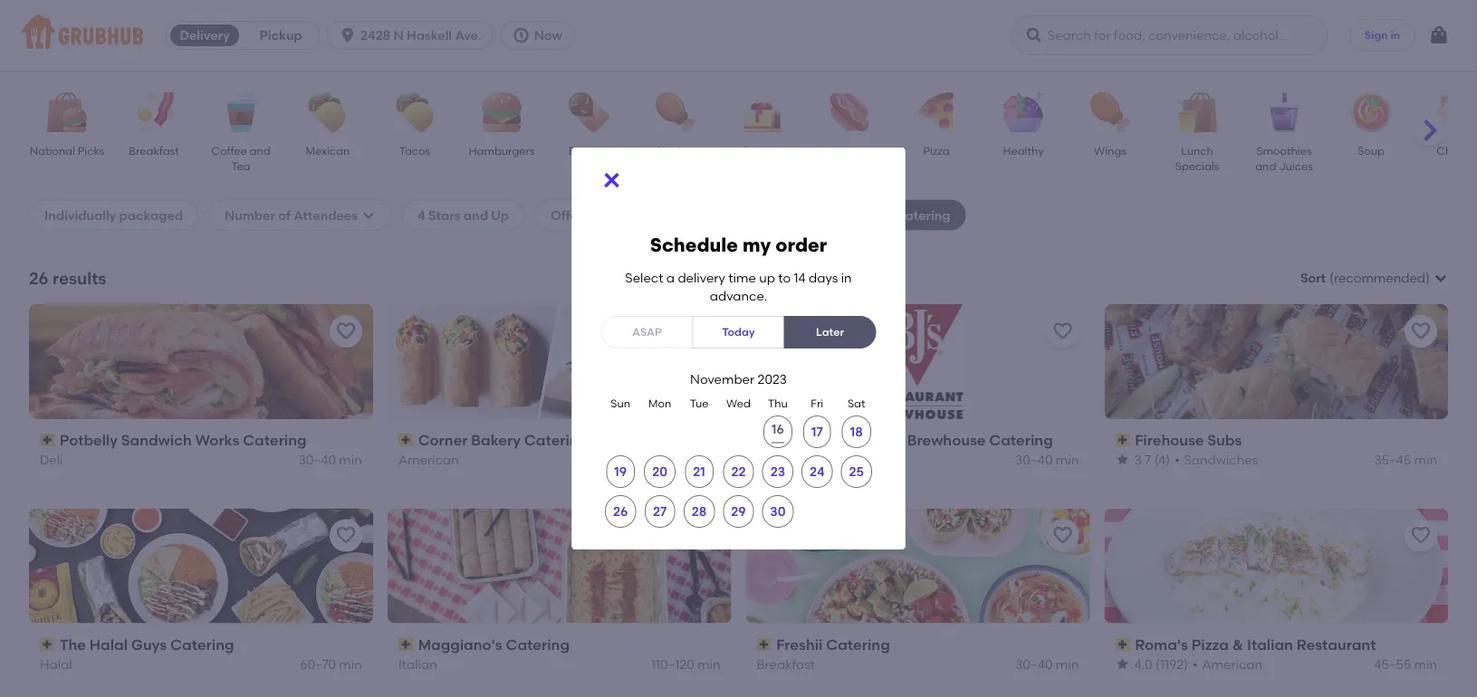 Task type: locate. For each thing, give the bounding box(es) containing it.
italian down maggiano's
[[398, 657, 437, 672]]

0 vertical spatial halal
[[90, 636, 128, 654]]

30 button
[[762, 495, 794, 528]]

asap button
[[601, 316, 694, 349]]

save this restaurant button for the halal guys catering
[[330, 520, 362, 552]]

14
[[794, 270, 806, 285]]

1 vertical spatial italian
[[398, 657, 437, 672]]

chinese
[[1437, 144, 1478, 157]]

save this restaurant button for firehouse subs
[[1405, 315, 1438, 348]]

and up tea
[[250, 144, 271, 157]]

min for freshii catering
[[1056, 657, 1079, 672]]

30–40
[[299, 452, 336, 467], [657, 452, 695, 467], [1016, 452, 1053, 467], [1016, 657, 1053, 672]]

1 star icon image from the top
[[1116, 453, 1130, 467]]

restaurant up 25
[[810, 432, 889, 449]]

subscription pass image left corner
[[398, 434, 414, 447]]

subscription pass image for firehouse subs
[[1116, 434, 1132, 447]]

firehouse subs link
[[1116, 430, 1438, 451]]

subscription pass image for potbelly sandwich works catering
[[40, 434, 56, 447]]

subscription pass image for freshii catering
[[757, 639, 773, 651]]

cell
[[759, 416, 798, 448]]

0 horizontal spatial breakfast
[[129, 144, 179, 157]]

• american
[[1193, 657, 1263, 672]]

subscription pass image left firehouse
[[1116, 434, 1132, 447]]

save this restaurant image
[[335, 321, 357, 342], [694, 321, 715, 342], [335, 525, 357, 547], [694, 525, 715, 547], [1052, 525, 1074, 547], [1411, 525, 1432, 547]]

in right 'days' on the top
[[841, 270, 852, 285]]

0 horizontal spatial save this restaurant image
[[1052, 321, 1074, 342]]

1 horizontal spatial save this restaurant image
[[1411, 321, 1432, 342]]

save this restaurant image for the halal guys catering
[[335, 525, 357, 547]]

and down smoothies
[[1256, 160, 1277, 173]]

30–40 min for bj's restaurant & brewhouse catering
[[1016, 452, 1079, 467]]

• for roma's
[[1193, 657, 1198, 672]]

italian
[[1247, 636, 1294, 654], [398, 657, 437, 672]]

american image
[[818, 92, 882, 132]]

0 horizontal spatial subscription pass image
[[40, 639, 56, 651]]

1 vertical spatial halal
[[40, 657, 72, 672]]

roma's pizza & italian restaurant
[[1135, 636, 1376, 654]]

days
[[809, 270, 838, 285]]

0 horizontal spatial •
[[1175, 452, 1180, 467]]

pizza image
[[905, 92, 969, 132]]

today button
[[693, 316, 785, 349]]

0 vertical spatial breakfast
[[129, 144, 179, 157]]

bj's restaurant & brewhouse catering  logo image
[[873, 304, 964, 419]]

0 horizontal spatial 26
[[29, 268, 49, 288]]

number
[[225, 207, 275, 223]]

60–70
[[300, 657, 336, 672]]

19
[[615, 464, 627, 479]]

25 button
[[841, 456, 872, 488]]

subscription pass image
[[40, 434, 56, 447], [398, 434, 414, 447], [398, 639, 414, 651], [757, 639, 773, 651], [1116, 639, 1132, 651]]

26
[[29, 268, 49, 288], [613, 504, 628, 519]]

•
[[1175, 452, 1180, 467], [1193, 657, 1198, 672]]

time
[[729, 270, 756, 285]]

1 horizontal spatial 26
[[613, 504, 628, 519]]

20
[[653, 464, 668, 479]]

30–40 for potbelly sandwich works catering
[[299, 452, 336, 467]]

mexican image
[[296, 92, 360, 132]]

subscription pass image inside bj's restaurant & brewhouse catering link
[[757, 434, 773, 447]]

chicken
[[654, 144, 697, 157]]

and inside coffee and tea
[[250, 144, 271, 157]]

pickup button
[[243, 21, 319, 50]]

26 inside button
[[613, 504, 628, 519]]

0 vertical spatial star icon image
[[1116, 453, 1130, 467]]

italian up • american at bottom
[[1247, 636, 1294, 654]]

delivery
[[678, 270, 726, 285]]

halal right the
[[90, 636, 128, 654]]

coffee
[[211, 144, 247, 157]]

hamburgers image
[[470, 92, 534, 132]]

juices
[[1279, 160, 1314, 173]]

subscription pass image left the
[[40, 639, 56, 651]]

21 button
[[685, 456, 714, 488]]

24 button
[[802, 456, 833, 488]]

1 vertical spatial pizza
[[1192, 636, 1229, 654]]

order
[[776, 233, 827, 256]]

american down 'american' image
[[824, 144, 876, 157]]

star icon image left 4.0
[[1116, 657, 1130, 672]]

now button
[[501, 21, 582, 50]]

30–40 min for corner bakery catering
[[657, 452, 721, 467]]

min for maggiano's catering
[[698, 657, 721, 672]]

breakfast down freshii
[[757, 657, 816, 672]]

halal down the
[[40, 657, 72, 672]]

smoothies and juices
[[1256, 144, 1314, 173]]

subscription pass image inside freshii catering link
[[757, 639, 773, 651]]

and inside smoothies and juices
[[1256, 160, 1277, 173]]

packaged
[[119, 207, 183, 223]]

17
[[812, 424, 823, 440]]

wings
[[1095, 144, 1127, 157]]

svg image left "2428"
[[339, 26, 357, 44]]

26 left 27
[[613, 504, 628, 519]]

& right 18 button
[[893, 432, 904, 449]]

2 horizontal spatial subscription pass image
[[1116, 434, 1132, 447]]

pizza
[[924, 144, 950, 157], [1192, 636, 1229, 654]]

star icon image
[[1116, 453, 1130, 467], [1116, 657, 1130, 672]]

specials
[[1176, 160, 1220, 173]]

save this restaurant image for maggiano's catering
[[694, 525, 715, 547]]

pizza down pizza image
[[924, 144, 950, 157]]

save this restaurant image for roma's pizza & italian restaurant
[[1411, 525, 1432, 547]]

min for the halal guys catering
[[339, 657, 362, 672]]

pizza up • american at bottom
[[1192, 636, 1229, 654]]

110–120 min
[[651, 657, 721, 672]]

in inside the select a delivery time up to 14 days in advance.
[[841, 270, 852, 285]]

0 horizontal spatial and
[[250, 144, 271, 157]]

0 horizontal spatial italian
[[398, 657, 437, 672]]

1 vertical spatial 26
[[613, 504, 628, 519]]

svg image left now
[[513, 26, 531, 44]]

potbelly
[[60, 432, 118, 449]]

thu
[[768, 397, 788, 410]]

soup image
[[1340, 92, 1403, 132]]

1 horizontal spatial restaurant
[[1297, 636, 1376, 654]]

30–40 min
[[299, 452, 362, 467], [657, 452, 721, 467], [1016, 452, 1079, 467], [1016, 657, 1079, 672]]

subscription pass image left bj's
[[757, 434, 773, 447]]

subscription pass image inside roma's pizza & italian restaurant link
[[1116, 639, 1132, 651]]

and left the up
[[464, 207, 488, 223]]

0 vertical spatial &
[[893, 432, 904, 449]]

subscription pass image
[[757, 434, 773, 447], [1116, 434, 1132, 447], [40, 639, 56, 651]]

2023
[[758, 372, 787, 387]]

0 vertical spatial and
[[250, 144, 271, 157]]

2 star icon image from the top
[[1116, 657, 1130, 672]]

save this restaurant button for bj's restaurant & brewhouse catering
[[1047, 315, 1079, 348]]

1 horizontal spatial and
[[464, 207, 488, 223]]

25
[[849, 464, 864, 479]]

1 horizontal spatial •
[[1193, 657, 1198, 672]]

1 horizontal spatial breakfast
[[757, 657, 816, 672]]

1 vertical spatial in
[[841, 270, 852, 285]]

23
[[771, 464, 786, 479]]

sign in button
[[1350, 19, 1416, 52]]

0 horizontal spatial restaurant
[[810, 432, 889, 449]]

halal
[[90, 636, 128, 654], [40, 657, 72, 672]]

roma's
[[1135, 636, 1188, 654]]

23 button
[[763, 456, 794, 488]]

2 horizontal spatial and
[[1256, 160, 1277, 173]]

freshii catering
[[777, 636, 890, 654]]

svg image inside 2428 n haskell ave. button
[[339, 26, 357, 44]]

subscription pass image left maggiano's
[[398, 639, 414, 651]]

up
[[759, 270, 775, 285]]

30–40 min for potbelly sandwich works catering
[[299, 452, 362, 467]]

firehouse
[[1135, 432, 1204, 449]]

0 horizontal spatial &
[[893, 432, 904, 449]]

save this restaurant button for roma's pizza & italian restaurant
[[1405, 520, 1438, 552]]

tacos
[[399, 144, 430, 157]]

& up • american at bottom
[[1233, 636, 1244, 654]]

0 horizontal spatial pizza
[[924, 144, 950, 157]]

1 save this restaurant image from the left
[[1052, 321, 1074, 342]]

breakfast down breakfast 'image'
[[129, 144, 179, 157]]

subscription pass image left 'roma's'
[[1116, 639, 1132, 651]]

guys
[[131, 636, 167, 654]]

subscription pass image inside firehouse subs link
[[1116, 434, 1132, 447]]

delivery button
[[167, 21, 243, 50]]

in right 'sign'
[[1391, 28, 1401, 41]]

& for pizza
[[1233, 636, 1244, 654]]

star icon image left 3.7 at the bottom of page
[[1116, 453, 1130, 467]]

min for corner bakery catering
[[698, 452, 721, 467]]

• right (4)
[[1175, 452, 1180, 467]]

2 save this restaurant image from the left
[[1411, 321, 1432, 342]]

1 horizontal spatial &
[[1233, 636, 1244, 654]]

0 vertical spatial restaurant
[[810, 432, 889, 449]]

save this restaurant button for maggiano's catering
[[688, 520, 721, 552]]

subscription pass image inside corner bakery catering link
[[398, 434, 414, 447]]

subscription pass image inside maggiano's catering link
[[398, 639, 414, 651]]

later button
[[784, 316, 877, 349]]

sign in
[[1365, 28, 1401, 41]]

smoothies and juices image
[[1253, 92, 1316, 132]]

save this restaurant image for firehouse subs
[[1411, 321, 1432, 342]]

26 left results
[[29, 268, 49, 288]]

subscription pass image left freshii
[[757, 639, 773, 651]]

min for roma's pizza & italian restaurant
[[1415, 657, 1438, 672]]

save this restaurant image
[[1052, 321, 1074, 342], [1411, 321, 1432, 342]]

main navigation navigation
[[0, 0, 1478, 71]]

chicken image
[[644, 92, 708, 132]]

0 vertical spatial •
[[1175, 452, 1180, 467]]

haskell
[[407, 28, 452, 43]]

1 vertical spatial breakfast
[[757, 657, 816, 672]]

picks
[[78, 144, 104, 157]]

subscription pass image for corner bakery catering
[[398, 434, 414, 447]]

healthy
[[1003, 144, 1044, 157]]

• right (1192)
[[1193, 657, 1198, 672]]

1 vertical spatial star icon image
[[1116, 657, 1130, 672]]

subscription pass image inside the potbelly sandwich works catering link
[[40, 434, 56, 447]]

2428
[[361, 28, 391, 43]]

svg image
[[1429, 24, 1451, 46], [339, 26, 357, 44], [513, 26, 531, 44], [1025, 26, 1044, 44], [601, 170, 623, 191], [362, 208, 376, 222]]

1 vertical spatial •
[[1193, 657, 1198, 672]]

& for restaurant
[[893, 432, 904, 449]]

number of attendees
[[225, 207, 358, 223]]

sign
[[1365, 28, 1389, 41]]

subscription pass image inside the halal guys catering link
[[40, 639, 56, 651]]

0 horizontal spatial in
[[841, 270, 852, 285]]

1 vertical spatial and
[[1256, 160, 1277, 173]]

in
[[1391, 28, 1401, 41], [841, 270, 852, 285]]

0 horizontal spatial halal
[[40, 657, 72, 672]]

breakfast image
[[122, 92, 186, 132]]

0 vertical spatial in
[[1391, 28, 1401, 41]]

2428 n haskell ave. button
[[327, 21, 501, 50]]

0 vertical spatial 26
[[29, 268, 49, 288]]

subscription pass image up deli
[[40, 434, 56, 447]]

1 vertical spatial &
[[1233, 636, 1244, 654]]

offers
[[551, 207, 589, 223]]

sun
[[611, 397, 631, 410]]

min
[[339, 452, 362, 467], [698, 452, 721, 467], [1056, 452, 1079, 467], [1415, 452, 1438, 467], [339, 657, 362, 672], [698, 657, 721, 672], [1056, 657, 1079, 672], [1415, 657, 1438, 672]]

1 horizontal spatial in
[[1391, 28, 1401, 41]]

1 horizontal spatial subscription pass image
[[757, 434, 773, 447]]

schedule
[[650, 233, 738, 256]]

star icon image for roma's
[[1116, 657, 1130, 672]]

restaurant up 45–55
[[1297, 636, 1376, 654]]

svg image down burritos
[[601, 170, 623, 191]]

26 results
[[29, 268, 106, 288]]

save this restaurant button for potbelly sandwich works catering
[[330, 315, 362, 348]]

1 horizontal spatial italian
[[1247, 636, 1294, 654]]

restaurant
[[810, 432, 889, 449], [1297, 636, 1376, 654]]

save this restaurant image for bj's restaurant & brewhouse catering
[[1052, 321, 1074, 342]]

breakfast
[[129, 144, 179, 157], [757, 657, 816, 672]]

national
[[30, 144, 75, 157]]

bj's restaurant & brewhouse catering
[[777, 432, 1053, 449]]



Task type: vqa. For each thing, say whether or not it's contained in the screenshot.
ASAP
yes



Task type: describe. For each thing, give the bounding box(es) containing it.
dessert
[[743, 144, 783, 157]]

1 horizontal spatial pizza
[[1192, 636, 1229, 654]]

mexican
[[306, 144, 350, 157]]

save this restaurant image for potbelly sandwich works catering
[[335, 321, 357, 342]]

tacos image
[[383, 92, 447, 132]]

(4)
[[1154, 452, 1170, 467]]

delivery
[[180, 28, 230, 43]]

1 horizontal spatial halal
[[90, 636, 128, 654]]

2428 n haskell ave.
[[361, 28, 482, 43]]

svg image up healthy image
[[1025, 26, 1044, 44]]

sat
[[848, 397, 866, 410]]

and for smoothies and juices
[[1256, 160, 1277, 173]]

maggiano's catering
[[418, 636, 570, 654]]

works
[[195, 432, 239, 449]]

35–45
[[1375, 452, 1412, 467]]

and for coffee and tea
[[250, 144, 271, 157]]

subscription pass image for bj's restaurant & brewhouse catering
[[757, 434, 773, 447]]

45–55 min
[[1375, 657, 1438, 672]]

national picks image
[[35, 92, 99, 132]]

american down roma's pizza & italian restaurant
[[1202, 657, 1263, 672]]

pickup
[[260, 28, 302, 43]]

the
[[60, 636, 86, 654]]

individually
[[44, 207, 116, 223]]

svg image inside now button
[[513, 26, 531, 44]]

3.7
[[1135, 452, 1151, 467]]

22 button
[[723, 456, 754, 488]]

ave.
[[455, 28, 482, 43]]

110–120
[[651, 657, 695, 672]]

tea
[[231, 160, 251, 173]]

2 vertical spatial and
[[464, 207, 488, 223]]

advance.
[[710, 288, 768, 304]]

lunch specials image
[[1166, 92, 1229, 132]]

21
[[693, 464, 706, 479]]

asap
[[632, 326, 662, 339]]

3.7 (4)
[[1135, 452, 1170, 467]]

coffee and tea
[[211, 144, 271, 173]]

29 button
[[723, 495, 754, 528]]

svg image right attendees
[[362, 208, 376, 222]]

save this restaurant button for corner bakery catering
[[688, 315, 721, 348]]

select
[[625, 270, 664, 285]]

35–45 min
[[1375, 452, 1438, 467]]

(1192)
[[1156, 657, 1188, 672]]

30–40 min for freshii catering
[[1016, 657, 1079, 672]]

stars
[[429, 207, 461, 223]]

roma's pizza & italian restaurant link
[[1116, 635, 1438, 655]]

the halal guys catering
[[60, 636, 234, 654]]

now
[[534, 28, 563, 43]]

subscription pass image for roma's pizza & italian restaurant
[[1116, 639, 1132, 651]]

in inside button
[[1391, 28, 1401, 41]]

mon
[[649, 397, 672, 410]]

22
[[732, 464, 746, 479]]

n
[[394, 28, 404, 43]]

potbelly sandwich works catering link
[[40, 430, 362, 451]]

lunch specials
[[1176, 144, 1220, 173]]

american down bj's
[[757, 452, 817, 467]]

freshii
[[777, 636, 823, 654]]

healthy image
[[992, 92, 1056, 132]]

later
[[816, 326, 844, 339]]

save this restaurant image for freshii catering
[[1052, 525, 1074, 547]]

30
[[770, 504, 786, 519]]

min for bj's restaurant & brewhouse catering
[[1056, 452, 1079, 467]]

schedule my order
[[650, 233, 827, 256]]

bj's
[[777, 432, 806, 449]]

a
[[667, 270, 675, 285]]

tue
[[690, 397, 709, 410]]

sandwiches
[[1184, 452, 1258, 467]]

corner bakery catering
[[418, 432, 588, 449]]

to
[[779, 270, 791, 285]]

30–40 for corner bakery catering
[[657, 452, 695, 467]]

subscription pass image for maggiano's catering
[[398, 639, 414, 651]]

min for firehouse subs
[[1415, 452, 1438, 467]]

wings image
[[1079, 92, 1143, 132]]

1 vertical spatial restaurant
[[1297, 636, 1376, 654]]

up
[[491, 207, 509, 223]]

30–40 for bj's restaurant & brewhouse catering
[[1016, 452, 1053, 467]]

subs
[[1208, 432, 1242, 449]]

select a delivery time up to 14 days in advance.
[[625, 270, 852, 304]]

• for firehouse
[[1175, 452, 1180, 467]]

burritos image
[[557, 92, 621, 132]]

maggiano's catering link
[[398, 635, 721, 655]]

the halal guys catering link
[[40, 635, 362, 655]]

today
[[723, 326, 755, 339]]

corner bakery catering link
[[398, 430, 721, 451]]

november
[[690, 372, 755, 387]]

0 vertical spatial pizza
[[924, 144, 950, 157]]

svg image right sign in button
[[1429, 24, 1451, 46]]

save this restaurant button for freshii catering
[[1047, 520, 1079, 552]]

min for potbelly sandwich works catering
[[339, 452, 362, 467]]

28
[[692, 504, 707, 519]]

26 for 26
[[613, 504, 628, 519]]

0 vertical spatial italian
[[1247, 636, 1294, 654]]

24
[[810, 464, 825, 479]]

fri
[[811, 397, 824, 410]]

19 button
[[606, 456, 635, 488]]

potbelly sandwich works catering
[[60, 432, 307, 449]]

results
[[53, 268, 106, 288]]

american down corner
[[398, 452, 459, 467]]

soup
[[1358, 144, 1385, 157]]

corner
[[418, 432, 468, 449]]

30–40 for freshii catering
[[1016, 657, 1053, 672]]

star icon image for firehouse
[[1116, 453, 1130, 467]]

26 button
[[605, 495, 636, 528]]

17 button
[[804, 416, 831, 448]]

dessert image
[[731, 92, 795, 132]]

subscription pass image for the halal guys catering
[[40, 639, 56, 651]]

45–55
[[1375, 657, 1412, 672]]

4.0
[[1135, 657, 1153, 672]]

bj's restaurant & brewhouse catering link
[[757, 430, 1079, 451]]

4
[[418, 207, 426, 223]]

29
[[731, 504, 746, 519]]

18 button
[[842, 416, 871, 448]]

save this restaurant image for corner bakery catering
[[694, 321, 715, 342]]

lunch
[[1182, 144, 1214, 157]]

27
[[653, 504, 667, 519]]

national picks
[[30, 144, 104, 157]]

26 for 26 results
[[29, 268, 49, 288]]

smoothies
[[1257, 144, 1312, 157]]

hamburgers
[[469, 144, 535, 157]]

coffee and tea image
[[209, 92, 273, 132]]



